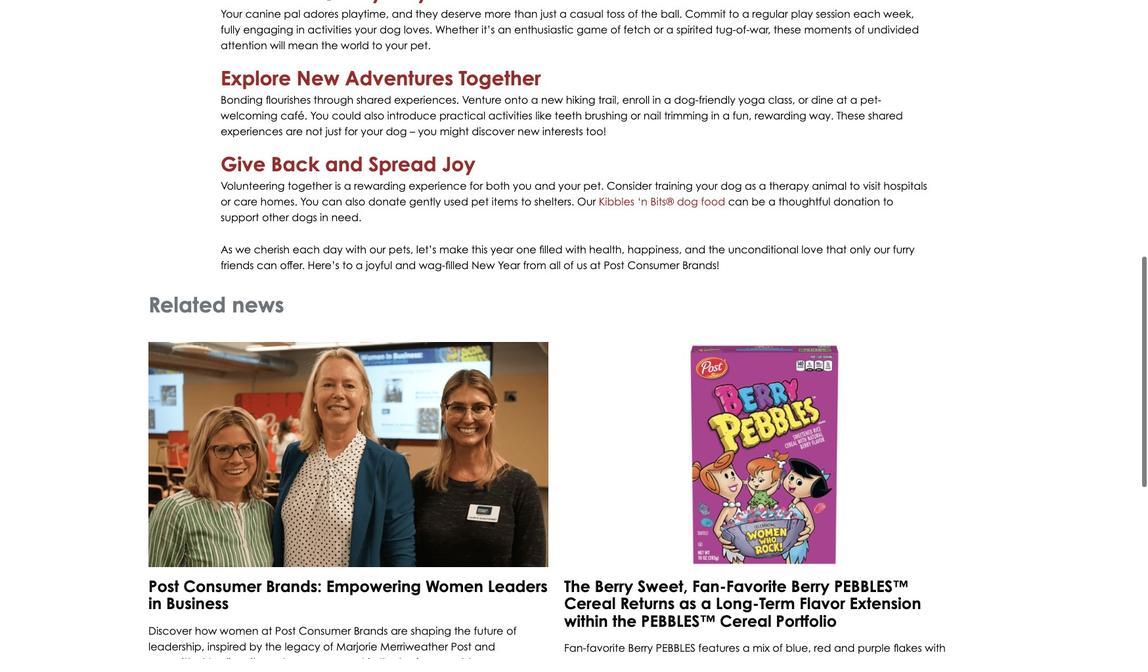 Task type: describe. For each thing, give the bounding box(es) containing it.
dog inside explore new adventures together bonding flourishes through shared experiences. venture onto a new hiking trail, enroll in a dog-friendly yoga class, or dine at a pet- welcoming café. you could also introduce practical activities like teeth brushing or nail trimming in a fun, rewarding way. these shared experiences are not just for your dog – you might discover new interests too!
[[386, 125, 407, 138]]

just inside explore new adventures together bonding flourishes through shared experiences. venture onto a new hiking trail, enroll in a dog-friendly yoga class, or dine at a pet- welcoming café. you could also introduce practical activities like teeth brushing or nail trimming in a fun, rewarding way. these shared experiences are not just for your dog – you might discover new interests too!
[[326, 125, 342, 138]]

in inside your canine pal adores playtime, and they deserve more than just a casual toss of the ball. commit to a regular play session each week, fully engaging in activities your dog loves. whether it's an enthusiastic game of fetch or a spirited tug-of-war, these moments of undivided attention will mean the world to your pet.
[[296, 23, 305, 36]]

donation
[[834, 195, 880, 208]]

make
[[439, 243, 469, 256]]

by
[[249, 640, 262, 653]]

merriweather
[[380, 640, 448, 653]]

0 horizontal spatial with
[[346, 243, 367, 256]]

and inside fan-favorite berry pebbles features a mix of blue, red and purple flakes with sweet berry flavor in every bite!
[[834, 642, 855, 655]]

and up is
[[325, 152, 363, 176]]

of up fetch
[[628, 7, 638, 20]]

in inside fan-favorite berry pebbles features a mix of blue, red and purple flakes with sweet berry flavor in every bite!
[[657, 658, 666, 660]]

pet. inside your canine pal adores playtime, and they deserve more than just a casual toss of the ball. commit to a regular play session each week, fully engaging in activities your dog loves. whether it's an enthusiastic game of fetch or a spirited tug-of-war, these moments of undivided attention will mean the world to your pet.
[[410, 39, 431, 52]]

berry pebbles cereal box image
[[564, 342, 964, 568]]

in down friendly
[[711, 109, 720, 122]]

related
[[148, 292, 226, 317]]

hiking
[[566, 93, 596, 107]]

too!
[[586, 125, 606, 138]]

onto
[[504, 93, 528, 107]]

world
[[341, 39, 369, 52]]

the inside the berry sweet, fan-favorite berry pebbles™ cereal returns as a long-term flavor extension within the pebbles™ cereal portfolio
[[613, 611, 637, 631]]

deserve
[[441, 7, 482, 20]]

of inside as we cherish each day with our pets, let's make this year one filled with health, happiness, and the unconditional love that only our furry friends can offer. here's to a joyful and wag-filled new year from all of us at post consumer brands!
[[564, 259, 574, 272]]

let's
[[416, 243, 437, 256]]

your down 'playtime,'
[[355, 23, 377, 36]]

not
[[306, 125, 323, 138]]

post consumer brands: empowering women leaders in business
[[148, 577, 548, 614]]

thoughtful
[[779, 195, 831, 208]]

explore new adventures together bonding flourishes through shared experiences. venture onto a new hiking trail, enroll in a dog-friendly yoga class, or dine at a pet- welcoming café. you could also introduce practical activities like teeth brushing or nail trimming in a fun, rewarding way. these shared experiences are not just for your dog – you might discover new interests too!
[[221, 66, 903, 138]]

play
[[791, 7, 813, 20]]

committed
[[148, 656, 205, 660]]

the right by on the bottom of the page
[[265, 640, 282, 653]]

kibbles 'n bits® dog food
[[599, 195, 725, 208]]

portfolio
[[776, 611, 837, 631]]

0 horizontal spatial shared
[[356, 93, 391, 107]]

joy
[[442, 152, 476, 176]]

café.
[[280, 109, 307, 122]]

you inside volunteering together is a rewarding experience for both you and your pet. consider training your dog as a therapy animal to visit hospitals or care homes. you can also donate gently used pet items to shelters. our
[[513, 179, 532, 193]]

brushing
[[585, 109, 628, 122]]

2 our from the left
[[874, 243, 890, 256]]

can inside as we cherish each day with our pets, let's make this year one filled with health, happiness, and the unconditional love that only our furry friends can offer. here's to a joyful and wag-filled new year from all of us at post consumer brands!
[[257, 259, 277, 272]]

pebbles
[[656, 642, 696, 655]]

other
[[262, 211, 289, 224]]

consumer inside discover how women at post consumer brands are shaping the future of leadership, inspired by the legacy of marjorie merriweather post and committed to diversity and empowerment in the business world.
[[299, 625, 351, 638]]

dog inside volunteering together is a rewarding experience for both you and your pet. consider training your dog as a therapy animal to visit hospitals or care homes. you can also donate gently used pet items to shelters. our
[[721, 179, 742, 193]]

way.
[[809, 109, 834, 122]]

casual
[[570, 7, 604, 20]]

can be a thoughtful donation to support other dogs in need.
[[221, 195, 894, 224]]

more
[[485, 7, 511, 20]]

spread
[[369, 152, 437, 176]]

dog down training
[[677, 195, 698, 208]]

visit
[[863, 179, 881, 193]]

these
[[837, 109, 865, 122]]

a right is
[[344, 179, 351, 193]]

at inside discover how women at post consumer brands are shaping the future of leadership, inspired by the legacy of marjorie merriweather post and committed to diversity and empowerment in the business world.
[[261, 625, 272, 638]]

sweet,
[[638, 577, 688, 596]]

or down enroll
[[631, 109, 641, 122]]

the berry sweet, fan-favorite berry pebbles™ cereal returns as a long-term flavor extension within the pebbles™ cereal portfolio
[[564, 577, 921, 631]]

regular
[[752, 7, 788, 20]]

activities inside explore new adventures together bonding flourishes through shared experiences. venture onto a new hiking trail, enroll in a dog-friendly yoga class, or dine at a pet- welcoming café. you could also introduce practical activities like teeth brushing or nail trimming in a fun, rewarding way. these shared experiences are not just for your dog – you might discover new interests too!
[[488, 109, 533, 122]]

a left the dog-
[[664, 93, 671, 107]]

a up of- on the right of the page
[[742, 7, 749, 20]]

kibbles 'n bits® dog food link
[[599, 195, 725, 208]]

or inside your canine pal adores playtime, and they deserve more than just a casual toss of the ball. commit to a regular play session each week, fully engaging in activities your dog loves. whether it's an enthusiastic game of fetch or a spirited tug-of-war, these moments of undivided attention will mean the world to your pet.
[[654, 23, 664, 36]]

day
[[323, 243, 343, 256]]

as inside volunteering together is a rewarding experience for both you and your pet. consider training your dog as a therapy animal to visit hospitals or care homes. you can also donate gently used pet items to shelters. our
[[745, 179, 756, 193]]

health,
[[589, 243, 625, 256]]

purple
[[858, 642, 891, 655]]

this
[[472, 243, 488, 256]]

a inside as we cherish each day with our pets, let's make this year one filled with health, happiness, and the unconditional love that only our furry friends can offer. here's to a joyful and wag-filled new year from all of us at post consumer brands!
[[356, 259, 363, 272]]

can inside can be a thoughtful donation to support other dogs in need.
[[728, 195, 749, 208]]

new inside explore new adventures together bonding flourishes through shared experiences. venture onto a new hiking trail, enroll in a dog-friendly yoga class, or dine at a pet- welcoming café. you could also introduce practical activities like teeth brushing or nail trimming in a fun, rewarding way. these shared experiences are not just for your dog – you might discover new interests too!
[[297, 66, 340, 90]]

also inside volunteering together is a rewarding experience for both you and your pet. consider training your dog as a therapy animal to visit hospitals or care homes. you can also donate gently used pet items to shelters. our
[[345, 195, 365, 208]]

the left future
[[454, 625, 471, 638]]

used
[[444, 195, 468, 208]]

post inside as we cherish each day with our pets, let's make this year one filled with health, happiness, and the unconditional love that only our furry friends can offer. here's to a joyful and wag-filled new year from all of us at post consumer brands!
[[604, 259, 625, 272]]

experiences
[[221, 125, 283, 138]]

just inside your canine pal adores playtime, and they deserve more than just a casual toss of the ball. commit to a regular play session each week, fully engaging in activities your dog loves. whether it's an enthusiastic game of fetch or a spirited tug-of-war, these moments of undivided attention will mean the world to your pet.
[[541, 7, 557, 20]]

your inside explore new adventures together bonding flourishes through shared experiences. venture onto a new hiking trail, enroll in a dog-friendly yoga class, or dine at a pet- welcoming café. you could also introduce practical activities like teeth brushing or nail trimming in a fun, rewarding way. these shared experiences are not just for your dog – you might discover new interests too!
[[361, 125, 383, 138]]

you inside volunteering together is a rewarding experience for both you and your pet. consider training your dog as a therapy animal to visit hospitals or care homes. you can also donate gently used pet items to shelters. our
[[300, 195, 319, 208]]

can inside volunteering together is a rewarding experience for both you and your pet. consider training your dog as a therapy animal to visit hospitals or care homes. you can also donate gently used pet items to shelters. our
[[322, 195, 342, 208]]

welcoming
[[221, 109, 278, 122]]

explore
[[221, 66, 291, 90]]

furry
[[893, 243, 915, 256]]

a left fun,
[[723, 109, 730, 122]]

flavor
[[800, 594, 845, 614]]

you inside explore new adventures together bonding flourishes through shared experiences. venture onto a new hiking trail, enroll in a dog-friendly yoga class, or dine at a pet- welcoming café. you could also introduce practical activities like teeth brushing or nail trimming in a fun, rewarding way. these shared experiences are not just for your dog – you might discover new interests too!
[[418, 125, 437, 138]]

fan- inside the berry sweet, fan-favorite berry pebbles™ cereal returns as a long-term flavor extension within the pebbles™ cereal portfolio
[[692, 577, 726, 596]]

trail,
[[598, 93, 619, 107]]

your down loves.
[[385, 39, 407, 52]]

your canine pal adores playtime, and they deserve more than just a casual toss of the ball. commit to a regular play session each week, fully engaging in activities your dog loves. whether it's an enthusiastic game of fetch or a spirited tug-of-war, these moments of undivided attention will mean the world to your pet.
[[221, 7, 919, 52]]

fan-favorite berry pebbles features a mix of blue, red and purple flakes with sweet berry flavor in every bite!
[[564, 642, 946, 660]]

ball.
[[661, 7, 682, 20]]

canine
[[245, 7, 281, 20]]

training
[[655, 179, 693, 193]]

diversity
[[221, 656, 262, 660]]

red
[[814, 642, 831, 655]]

0 horizontal spatial new
[[518, 125, 540, 138]]

be
[[752, 195, 766, 208]]

future
[[474, 625, 504, 638]]

here's
[[308, 259, 340, 272]]

brands
[[354, 625, 388, 638]]

and down future
[[475, 640, 495, 653]]

dog inside your canine pal adores playtime, and they deserve more than just a casual toss of the ball. commit to a regular play session each week, fully engaging in activities your dog loves. whether it's an enthusiastic game of fetch or a spirited tug-of-war, these moments of undivided attention will mean the world to your pet.
[[380, 23, 401, 36]]

1 horizontal spatial cereal
[[720, 611, 772, 631]]

volunteering
[[221, 179, 285, 193]]

we
[[235, 243, 251, 256]]

fan- inside fan-favorite berry pebbles features a mix of blue, red and purple flakes with sweet berry flavor in every bite!
[[564, 642, 586, 655]]

and down pets,
[[395, 259, 416, 272]]

long-
[[716, 594, 759, 614]]

a up these
[[850, 93, 858, 107]]

the inside as we cherish each day with our pets, let's make this year one filled with health, happiness, and the unconditional love that only our furry friends can offer. here's to a joyful and wag-filled new year from all of us at post consumer brands!
[[709, 243, 725, 256]]

donate
[[368, 195, 406, 208]]

0 horizontal spatial filled
[[445, 259, 469, 272]]

1 our from the left
[[369, 243, 386, 256]]

that
[[826, 243, 847, 256]]

are inside discover how women at post consumer brands are shaping the future of leadership, inspired by the legacy of marjorie merriweather post and committed to diversity and empowerment in the business world.
[[391, 625, 408, 638]]

berry inside fan-favorite berry pebbles features a mix of blue, red and purple flakes with sweet berry flavor in every bite!
[[628, 642, 653, 655]]

to right world
[[372, 39, 382, 52]]

care
[[234, 195, 258, 208]]

offer.
[[280, 259, 305, 272]]

give back and spread joy
[[221, 152, 476, 176]]

women
[[220, 625, 259, 638]]

introduce
[[387, 109, 437, 122]]

the left world
[[321, 39, 338, 52]]

0 vertical spatial pebbles™
[[834, 577, 909, 596]]

trimming
[[664, 109, 708, 122]]

practical
[[439, 109, 486, 122]]

berry right the
[[595, 577, 633, 596]]

both
[[486, 179, 510, 193]]

are inside explore new adventures together bonding flourishes through shared experiences. venture onto a new hiking trail, enroll in a dog-friendly yoga class, or dine at a pet- welcoming café. you could also introduce practical activities like teeth brushing or nail trimming in a fun, rewarding way. these shared experiences are not just for your dog – you might discover new interests too!
[[286, 125, 303, 138]]

in up nail
[[653, 93, 661, 107]]

post up world.
[[451, 640, 472, 653]]

post up legacy
[[275, 625, 296, 638]]

of right future
[[506, 625, 517, 638]]

at inside as we cherish each day with our pets, let's make this year one filled with health, happiness, and the unconditional love that only our furry friends can offer. here's to a joyful and wag-filled new year from all of us at post consumer brands!
[[590, 259, 601, 272]]

and down legacy
[[265, 656, 286, 660]]

to up tug-
[[729, 7, 739, 20]]

to inside can be a thoughtful donation to support other dogs in need.
[[883, 195, 894, 208]]

enroll
[[622, 93, 650, 107]]

a inside fan-favorite berry pebbles features a mix of blue, red and purple flakes with sweet berry flavor in every bite!
[[743, 642, 750, 655]]

your
[[221, 7, 242, 20]]

each inside your canine pal adores playtime, and they deserve more than just a casual toss of the ball. commit to a regular play session each week, fully engaging in activities your dog loves. whether it's an enthusiastic game of fetch or a spirited tug-of-war, these moments of undivided attention will mean the world to your pet.
[[853, 7, 881, 20]]

business
[[399, 656, 440, 660]]

back
[[271, 152, 320, 176]]

friendly
[[699, 93, 736, 107]]



Task type: locate. For each thing, give the bounding box(es) containing it.
0 horizontal spatial each
[[293, 243, 320, 256]]

0 vertical spatial filled
[[539, 243, 563, 256]]

as we cherish each day with our pets, let's make this year one filled with health, happiness, and the unconditional love that only our furry friends can offer. here's to a joyful and wag-filled new year from all of us at post consumer brands!
[[221, 243, 915, 272]]

your up shelters.
[[558, 179, 581, 193]]

to down the hospitals at the right of the page
[[883, 195, 894, 208]]

business
[[166, 594, 229, 614]]

1 horizontal spatial with
[[566, 243, 586, 256]]

blue,
[[786, 642, 811, 655]]

fan- up sweet
[[564, 642, 586, 655]]

in inside post consumer brands: empowering women leaders in business
[[148, 594, 162, 614]]

activities inside your canine pal adores playtime, and they deserve more than just a casual toss of the ball. commit to a regular play session each week, fully engaging in activities your dog loves. whether it's an enthusiastic game of fetch or a spirited tug-of-war, these moments of undivided attention will mean the world to your pet.
[[308, 23, 352, 36]]

1 horizontal spatial filled
[[539, 243, 563, 256]]

of inside fan-favorite berry pebbles features a mix of blue, red and purple flakes with sweet berry flavor in every bite!
[[773, 642, 783, 655]]

0 vertical spatial you
[[310, 109, 329, 122]]

0 vertical spatial for
[[345, 125, 358, 138]]

brands:
[[266, 577, 322, 596]]

0 horizontal spatial consumer
[[183, 577, 262, 596]]

our
[[369, 243, 386, 256], [874, 243, 890, 256]]

rewarding inside volunteering together is a rewarding experience for both you and your pet. consider training your dog as a therapy animal to visit hospitals or care homes. you can also donate gently used pet items to shelters. our
[[354, 179, 406, 193]]

cereal
[[564, 594, 616, 614], [720, 611, 772, 631]]

only
[[850, 243, 871, 256]]

at inside explore new adventures together bonding flourishes through shared experiences. venture onto a new hiking trail, enroll in a dog-friendly yoga class, or dine at a pet- welcoming café. you could also introduce practical activities like teeth brushing or nail trimming in a fun, rewarding way. these shared experiences are not just for your dog – you might discover new interests too!
[[837, 93, 847, 107]]

consumer up women
[[183, 577, 262, 596]]

0 vertical spatial activities
[[308, 23, 352, 36]]

of up empowerment
[[323, 640, 333, 653]]

0 vertical spatial also
[[364, 109, 384, 122]]

1 vertical spatial as
[[679, 594, 697, 614]]

features
[[699, 642, 740, 655]]

pebbles™ up pebbles
[[641, 611, 716, 631]]

0 vertical spatial rewarding
[[755, 109, 806, 122]]

and up brands!
[[685, 243, 706, 256]]

favorite
[[586, 642, 625, 655]]

0 vertical spatial as
[[745, 179, 756, 193]]

0 horizontal spatial as
[[679, 594, 697, 614]]

or inside volunteering together is a rewarding experience for both you and your pet. consider training your dog as a therapy animal to visit hospitals or care homes. you can also donate gently used pet items to shelters. our
[[221, 195, 231, 208]]

and right "red"
[[834, 642, 855, 655]]

our up joyful at top left
[[369, 243, 386, 256]]

enthusiastic
[[514, 23, 574, 36]]

0 horizontal spatial pebbles™
[[641, 611, 716, 631]]

berry up portfolio
[[791, 577, 830, 596]]

a down ball.
[[667, 23, 674, 36]]

in inside discover how women at post consumer brands are shaping the future of leadership, inspired by the legacy of marjorie merriweather post and committed to diversity and empowerment in the business world.
[[368, 656, 376, 660]]

love
[[802, 243, 823, 256]]

you inside explore new adventures together bonding flourishes through shared experiences. venture onto a new hiking trail, enroll in a dog-friendly yoga class, or dine at a pet- welcoming café. you could also introduce practical activities like teeth brushing or nail trimming in a fun, rewarding way. these shared experiences are not just for your dog – you might discover new interests too!
[[310, 109, 329, 122]]

0 horizontal spatial cereal
[[564, 594, 616, 614]]

you up items
[[513, 179, 532, 193]]

marjorie
[[336, 640, 377, 653]]

0 horizontal spatial just
[[326, 125, 342, 138]]

flakes
[[894, 642, 922, 655]]

related news
[[148, 292, 284, 317]]

than
[[514, 7, 538, 20]]

the up fetch
[[641, 7, 658, 20]]

at up these
[[837, 93, 847, 107]]

returns
[[620, 594, 675, 614]]

0 horizontal spatial can
[[257, 259, 277, 272]]

flavor
[[626, 658, 654, 660]]

1 vertical spatial you
[[513, 179, 532, 193]]

the up the favorite
[[613, 611, 637, 631]]

0 vertical spatial you
[[418, 125, 437, 138]]

women
[[426, 577, 483, 596]]

just up enthusiastic
[[541, 7, 557, 20]]

and up loves.
[[392, 7, 413, 20]]

0 vertical spatial shared
[[356, 93, 391, 107]]

1 vertical spatial activities
[[488, 109, 533, 122]]

2 horizontal spatial at
[[837, 93, 847, 107]]

in down marjorie
[[368, 656, 376, 660]]

will
[[270, 39, 285, 52]]

in right dogs at the left of the page
[[320, 211, 328, 224]]

for inside volunteering together is a rewarding experience for both you and your pet. consider training your dog as a therapy animal to visit hospitals or care homes. you can also donate gently used pet items to shelters. our
[[470, 179, 483, 193]]

rewarding inside explore new adventures together bonding flourishes through shared experiences. venture onto a new hiking trail, enroll in a dog-friendly yoga class, or dine at a pet- welcoming café. you could also introduce practical activities like teeth brushing or nail trimming in a fun, rewarding way. these shared experiences are not just for your dog – you might discover new interests too!
[[755, 109, 806, 122]]

for up the pet
[[470, 179, 483, 193]]

post up discover
[[148, 577, 179, 596]]

pet-
[[860, 93, 882, 107]]

or down ball.
[[654, 23, 664, 36]]

a left joyful at top left
[[356, 259, 363, 272]]

these
[[774, 23, 801, 36]]

your down could
[[361, 125, 383, 138]]

new up like
[[541, 93, 563, 107]]

consumer down happiness,
[[627, 259, 680, 272]]

new inside as we cherish each day with our pets, let's make this year one filled with health, happiness, and the unconditional love that only our furry friends can offer. here's to a joyful and wag-filled new year from all of us at post consumer brands!
[[472, 259, 495, 272]]

or left dine
[[798, 93, 808, 107]]

1 horizontal spatial pebbles™
[[834, 577, 909, 596]]

playtime,
[[342, 7, 389, 20]]

all
[[549, 259, 561, 272]]

teeth
[[555, 109, 582, 122]]

in up discover
[[148, 594, 162, 614]]

kibbles
[[599, 195, 635, 208]]

1 vertical spatial rewarding
[[354, 179, 406, 193]]

together
[[288, 179, 332, 193]]

with up 'us'
[[566, 243, 586, 256]]

filled up "all"
[[539, 243, 563, 256]]

a
[[560, 7, 567, 20], [742, 7, 749, 20], [667, 23, 674, 36], [531, 93, 538, 107], [664, 93, 671, 107], [850, 93, 858, 107], [723, 109, 730, 122], [344, 179, 351, 193], [759, 179, 766, 193], [769, 195, 776, 208], [356, 259, 363, 272], [701, 594, 711, 614], [743, 642, 750, 655]]

0 vertical spatial fan-
[[692, 577, 726, 596]]

1 vertical spatial for
[[470, 179, 483, 193]]

the down the merriweather
[[379, 656, 396, 660]]

post consumer brands women leaders at the minnesota chamber of commerce women in business conference image
[[148, 342, 549, 568]]

a inside the berry sweet, fan-favorite berry pebbles™ cereal returns as a long-term flavor extension within the pebbles™ cereal portfolio
[[701, 594, 711, 614]]

0 horizontal spatial activities
[[308, 23, 352, 36]]

with right day
[[346, 243, 367, 256]]

also up need.
[[345, 195, 365, 208]]

1 vertical spatial consumer
[[183, 577, 262, 596]]

0 horizontal spatial fan-
[[564, 642, 586, 655]]

0 horizontal spatial rewarding
[[354, 179, 406, 193]]

commit
[[685, 7, 726, 20]]

for
[[345, 125, 358, 138], [470, 179, 483, 193]]

from
[[523, 259, 546, 272]]

0 vertical spatial at
[[837, 93, 847, 107]]

in down pebbles
[[657, 658, 666, 660]]

the
[[641, 7, 658, 20], [321, 39, 338, 52], [709, 243, 725, 256], [613, 611, 637, 631], [454, 625, 471, 638], [265, 640, 282, 653], [379, 656, 396, 660]]

1 horizontal spatial shared
[[868, 109, 903, 122]]

also inside explore new adventures together bonding flourishes through shared experiences. venture onto a new hiking trail, enroll in a dog-friendly yoga class, or dine at a pet- welcoming café. you could also introduce practical activities like teeth brushing or nail trimming in a fun, rewarding way. these shared experiences are not just for your dog – you might discover new interests too!
[[364, 109, 384, 122]]

and inside your canine pal adores playtime, and they deserve more than just a casual toss of the ball. commit to a regular play session each week, fully engaging in activities your dog loves. whether it's an enthusiastic game of fetch or a spirited tug-of-war, these moments of undivided attention will mean the world to your pet.
[[392, 7, 413, 20]]

our right "only"
[[874, 243, 890, 256]]

rewarding
[[755, 109, 806, 122], [354, 179, 406, 193]]

consumer inside as we cherish each day with our pets, let's make this year one filled with health, happiness, and the unconditional love that only our furry friends can offer. here's to a joyful and wag-filled new year from all of us at post consumer brands!
[[627, 259, 680, 272]]

rewarding down class,
[[755, 109, 806, 122]]

1 vertical spatial pebbles™
[[641, 611, 716, 631]]

empowering
[[326, 577, 421, 596]]

cereal up the favorite
[[564, 594, 616, 614]]

therapy
[[769, 179, 809, 193]]

1 horizontal spatial our
[[874, 243, 890, 256]]

1 vertical spatial fan-
[[564, 642, 586, 655]]

a left long-
[[701, 594, 711, 614]]

1 horizontal spatial at
[[590, 259, 601, 272]]

news
[[232, 292, 284, 317]]

year
[[498, 259, 520, 272]]

as inside the berry sweet, fan-favorite berry pebbles™ cereal returns as a long-term flavor extension within the pebbles™ cereal portfolio
[[679, 594, 697, 614]]

every
[[669, 658, 697, 660]]

of right moments
[[855, 23, 865, 36]]

discover how women at post consumer brands are shaping the future of leadership, inspired by the legacy of marjorie merriweather post and committed to diversity and empowerment in the business world.
[[148, 625, 517, 660]]

you
[[418, 125, 437, 138], [513, 179, 532, 193]]

0 horizontal spatial our
[[369, 243, 386, 256]]

session
[[816, 7, 851, 20]]

0 horizontal spatial new
[[297, 66, 340, 90]]

with right flakes
[[925, 642, 946, 655]]

berry
[[597, 658, 623, 660]]

world.
[[443, 656, 474, 660]]

legacy
[[285, 640, 320, 653]]

0 horizontal spatial you
[[418, 125, 437, 138]]

leadership,
[[148, 640, 204, 653]]

consumer inside post consumer brands: empowering women leaders in business
[[183, 577, 262, 596]]

1 horizontal spatial each
[[853, 7, 881, 20]]

0 horizontal spatial for
[[345, 125, 358, 138]]

pet. inside volunteering together is a rewarding experience for both you and your pet. consider training your dog as a therapy animal to visit hospitals or care homes. you can also donate gently used pet items to shelters. our
[[583, 179, 604, 193]]

to up donation at the top right
[[850, 179, 860, 193]]

1 vertical spatial just
[[326, 125, 342, 138]]

1 horizontal spatial can
[[322, 195, 342, 208]]

just
[[541, 7, 557, 20], [326, 125, 342, 138]]

dog left –
[[386, 125, 407, 138]]

pebbles™ up purple
[[834, 577, 909, 596]]

filled down make
[[445, 259, 469, 272]]

2 horizontal spatial can
[[728, 195, 749, 208]]

as right returns
[[679, 594, 697, 614]]

fully
[[221, 23, 240, 36]]

class,
[[768, 93, 795, 107]]

venture
[[462, 93, 502, 107]]

each up undivided
[[853, 7, 881, 20]]

in inside can be a thoughtful donation to support other dogs in need.
[[320, 211, 328, 224]]

a left mix
[[743, 642, 750, 655]]

1 vertical spatial filled
[[445, 259, 469, 272]]

with inside fan-favorite berry pebbles features a mix of blue, red and purple flakes with sweet berry flavor in every bite!
[[925, 642, 946, 655]]

each up offer.
[[293, 243, 320, 256]]

a up be
[[759, 179, 766, 193]]

post inside post consumer brands: empowering women leaders in business
[[148, 577, 179, 596]]

1 vertical spatial at
[[590, 259, 601, 272]]

fan- right sweet, at the right bottom of the page
[[692, 577, 726, 596]]

rewarding up donate
[[354, 179, 406, 193]]

happiness,
[[628, 243, 682, 256]]

0 horizontal spatial at
[[261, 625, 272, 638]]

2 vertical spatial at
[[261, 625, 272, 638]]

of down the toss
[[611, 23, 621, 36]]

1 vertical spatial also
[[345, 195, 365, 208]]

a right be
[[769, 195, 776, 208]]

are
[[286, 125, 303, 138], [391, 625, 408, 638]]

1 horizontal spatial pet.
[[583, 179, 604, 193]]

0 vertical spatial just
[[541, 7, 557, 20]]

1 horizontal spatial are
[[391, 625, 408, 638]]

2 horizontal spatial consumer
[[627, 259, 680, 272]]

animal
[[812, 179, 847, 193]]

adores
[[303, 7, 339, 20]]

dog-
[[674, 93, 699, 107]]

it's
[[482, 23, 495, 36]]

for down could
[[345, 125, 358, 138]]

each inside as we cherish each day with our pets, let's make this year one filled with health, happiness, and the unconditional love that only our furry friends can offer. here's to a joyful and wag-filled new year from all of us at post consumer brands!
[[293, 243, 320, 256]]

to inside as we cherish each day with our pets, let's make this year one filled with health, happiness, and the unconditional love that only our furry friends can offer. here's to a joyful and wag-filled new year from all of us at post consumer brands!
[[342, 259, 353, 272]]

pet. down loves.
[[410, 39, 431, 52]]

1 horizontal spatial as
[[745, 179, 756, 193]]

1 horizontal spatial consumer
[[299, 625, 351, 638]]

week,
[[884, 7, 914, 20]]

consumer up empowerment
[[299, 625, 351, 638]]

1 vertical spatial new
[[472, 259, 495, 272]]

0 vertical spatial new
[[297, 66, 340, 90]]

1 horizontal spatial new
[[541, 93, 563, 107]]

1 vertical spatial are
[[391, 625, 408, 638]]

to inside discover how women at post consumer brands are shaping the future of leadership, inspired by the legacy of marjorie merriweather post and committed to diversity and empowerment in the business world.
[[208, 656, 218, 660]]

1 horizontal spatial rewarding
[[755, 109, 806, 122]]

food
[[701, 195, 725, 208]]

1 horizontal spatial fan-
[[692, 577, 726, 596]]

you up not
[[310, 109, 329, 122]]

–
[[410, 125, 415, 138]]

unconditional
[[728, 243, 799, 256]]

a up like
[[531, 93, 538, 107]]

mean
[[288, 39, 318, 52]]

through
[[314, 93, 354, 107]]

0 vertical spatial pet.
[[410, 39, 431, 52]]

can left be
[[728, 195, 749, 208]]

to right items
[[521, 195, 532, 208]]

1 vertical spatial pet.
[[583, 179, 604, 193]]

your up food in the top right of the page
[[696, 179, 718, 193]]

items
[[492, 195, 518, 208]]

2 horizontal spatial with
[[925, 642, 946, 655]]

might
[[440, 125, 469, 138]]

to down inspired
[[208, 656, 218, 660]]

1 horizontal spatial for
[[470, 179, 483, 193]]

0 horizontal spatial are
[[286, 125, 303, 138]]

0 vertical spatial each
[[853, 7, 881, 20]]

bits®
[[651, 195, 674, 208]]

can down cherish
[[257, 259, 277, 272]]

pet. up our
[[583, 179, 604, 193]]

in up mean
[[296, 23, 305, 36]]

1 horizontal spatial new
[[472, 259, 495, 272]]

a left casual
[[560, 7, 567, 20]]

1 horizontal spatial just
[[541, 7, 557, 20]]

need.
[[331, 211, 362, 224]]

also
[[364, 109, 384, 122], [345, 195, 365, 208]]

or
[[654, 23, 664, 36], [798, 93, 808, 107], [631, 109, 641, 122], [221, 195, 231, 208]]

gently
[[409, 195, 441, 208]]

for inside explore new adventures together bonding flourishes through shared experiences. venture onto a new hiking trail, enroll in a dog-friendly yoga class, or dine at a pet- welcoming café. you could also introduce practical activities like teeth brushing or nail trimming in a fun, rewarding way. these shared experiences are not just for your dog – you might discover new interests too!
[[345, 125, 358, 138]]

shared up could
[[356, 93, 391, 107]]

tug-
[[716, 23, 736, 36]]

a inside can be a thoughtful donation to support other dogs in need.
[[769, 195, 776, 208]]

berry up flavor
[[628, 642, 653, 655]]

at right 'us'
[[590, 259, 601, 272]]

are up the merriweather
[[391, 625, 408, 638]]

1 vertical spatial shared
[[868, 109, 903, 122]]

0 vertical spatial consumer
[[627, 259, 680, 272]]

1 horizontal spatial activities
[[488, 109, 533, 122]]

dog up food in the top right of the page
[[721, 179, 742, 193]]

1 vertical spatial each
[[293, 243, 320, 256]]

are down the café.
[[286, 125, 303, 138]]

activities down adores
[[308, 23, 352, 36]]

spirited
[[677, 23, 713, 36]]

fan-
[[692, 577, 726, 596], [564, 642, 586, 655]]

2 vertical spatial consumer
[[299, 625, 351, 638]]

just right not
[[326, 125, 342, 138]]

to down day
[[342, 259, 353, 272]]

sweet
[[564, 658, 594, 660]]

activities down onto
[[488, 109, 533, 122]]

can
[[322, 195, 342, 208], [728, 195, 749, 208], [257, 259, 277, 272]]

also right could
[[364, 109, 384, 122]]

1 vertical spatial new
[[518, 125, 540, 138]]

1 vertical spatial you
[[300, 195, 319, 208]]

brands!
[[683, 259, 720, 272]]

pal
[[284, 7, 300, 20]]

0 vertical spatial are
[[286, 125, 303, 138]]

of
[[628, 7, 638, 20], [611, 23, 621, 36], [855, 23, 865, 36], [564, 259, 574, 272], [506, 625, 517, 638], [323, 640, 333, 653], [773, 642, 783, 655]]

bonding
[[221, 93, 263, 107]]

shaping
[[411, 625, 451, 638]]

pets,
[[389, 243, 413, 256]]

shared down the pet-
[[868, 109, 903, 122]]

or left "care"
[[221, 195, 231, 208]]

0 vertical spatial new
[[541, 93, 563, 107]]

you down together
[[300, 195, 319, 208]]

of right mix
[[773, 642, 783, 655]]

0 horizontal spatial pet.
[[410, 39, 431, 52]]

and inside volunteering together is a rewarding experience for both you and your pet. consider training your dog as a therapy animal to visit hospitals or care homes. you can also donate gently used pet items to shelters. our
[[535, 179, 556, 193]]

give
[[221, 152, 266, 176]]

one
[[516, 243, 536, 256]]

at up by on the bottom of the page
[[261, 625, 272, 638]]

1 horizontal spatial you
[[513, 179, 532, 193]]

as up be
[[745, 179, 756, 193]]



Task type: vqa. For each thing, say whether or not it's contained in the screenshot.
Volunteering together is a rewarding experience for both you and your pet. Consider training your dog as a therapy animal to visit hospitals or care homes. You can also donate gently used pet items to shelters. Our at top
yes



